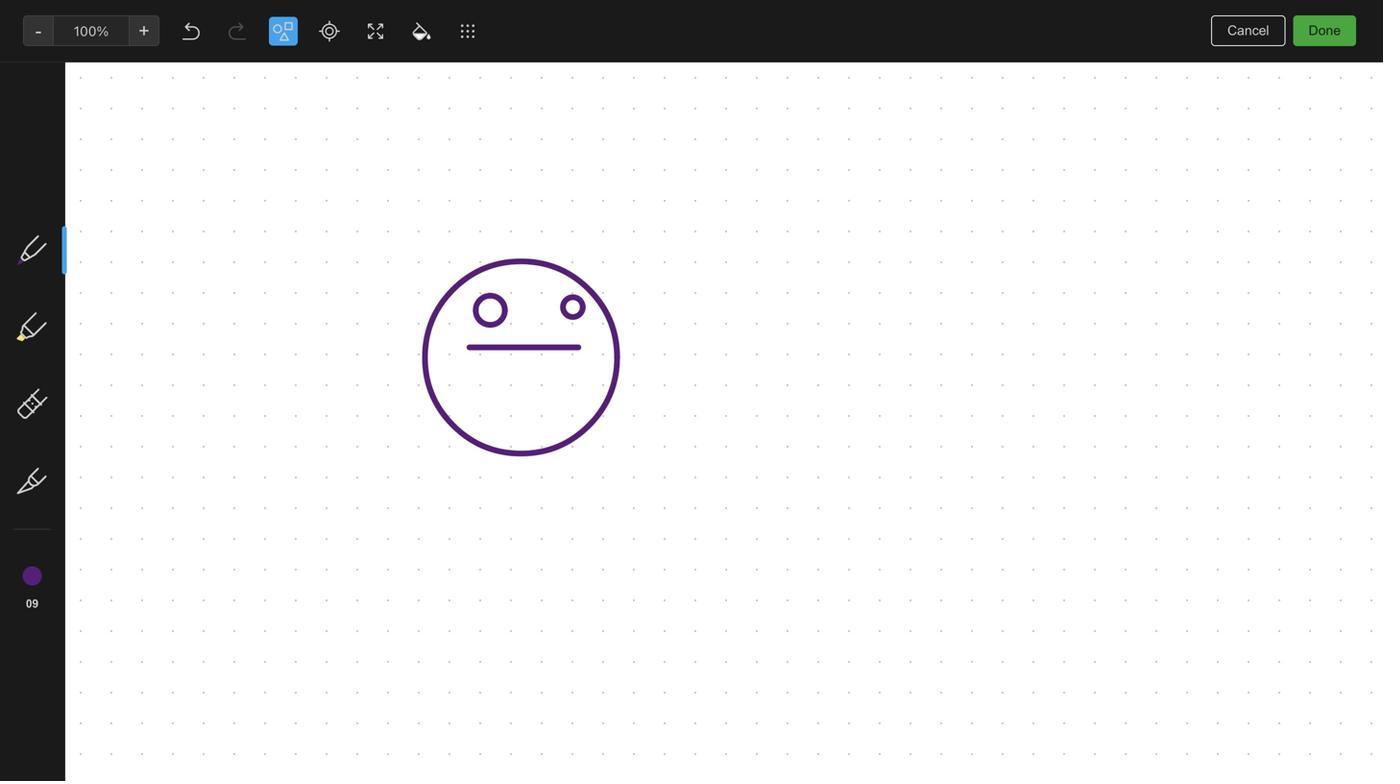 Task type: vqa. For each thing, say whether or not it's contained in the screenshot.
topmost DROPDOWN LIST menu
no



Task type: describe. For each thing, give the bounding box(es) containing it.
shared with me link
[[0, 316, 230, 347]]

saved
[[1334, 755, 1368, 769]]

only
[[1201, 16, 1228, 30]]

5 notes
[[254, 60, 300, 76]]

tags
[[43, 293, 72, 309]]

in
[[432, 162, 443, 178]]

you
[[1231, 16, 1252, 30]]

note window element
[[0, 0, 1384, 781]]

1 vertical spatial task
[[499, 162, 528, 178]]

last
[[612, 59, 638, 75]]

add tag image
[[641, 750, 664, 774]]

1 vertical spatial dec 5
[[432, 586, 464, 600]]

share
[[1284, 15, 1321, 31]]

yesterday
[[432, 267, 485, 281]]

do
[[496, 377, 512, 393]]

- down go
[[486, 214, 492, 230]]

last edited on dec 14, 2023
[[612, 59, 786, 75]]

- left sign
[[512, 145, 518, 160]]

tree containing home
[[0, 151, 231, 675]]

only you
[[1201, 16, 1252, 30]]

share button
[[1267, 8, 1338, 38]]

(
[[84, 190, 89, 204]]

notes (
[[42, 189, 89, 205]]

day
[[432, 231, 454, 247]]

thumbnail image for morning task open laptop - sign in - check task - check emails - start work - go on lunch - meeting - end of day
[[246, 245, 405, 350]]

open
[[432, 145, 465, 160]]

- down start
[[553, 196, 559, 212]]

tags button
[[0, 285, 230, 316]]

all changes saved
[[1263, 755, 1368, 769]]

changes
[[1281, 755, 1331, 769]]

shared with me
[[42, 323, 139, 339]]

flower
[[261, 123, 304, 139]]

all
[[1263, 755, 1278, 769]]

new
[[42, 110, 70, 126]]

notebooks
[[43, 262, 111, 278]]

1 horizontal spatial dec
[[432, 586, 453, 600]]

meeting
[[432, 214, 482, 230]]

- up lunch at the top left of page
[[518, 179, 524, 195]]

things
[[432, 377, 476, 393]]

things to do organize files - morning task
[[432, 377, 530, 431]]

home
[[42, 158, 79, 174]]

0 horizontal spatial 5
[[254, 60, 262, 76]]

flower button
[[246, 108, 405, 350]]



Task type: locate. For each thing, give the bounding box(es) containing it.
on inside morning task open laptop - sign in - check task - check emails - start work - go on lunch - meeting - end of day
[[497, 196, 512, 212]]

notes for notes
[[272, 19, 325, 42]]

Search text field
[[25, 56, 206, 90]]

thumbnail image
[[246, 245, 405, 350], [417, 283, 576, 350], [246, 508, 405, 613]]

14,
[[732, 59, 750, 75]]

lunch
[[516, 196, 550, 212]]

on up end
[[497, 196, 512, 212]]

on right the edited
[[685, 59, 700, 75]]

me
[[119, 323, 139, 339]]

morning task open laptop - sign in - check task - check emails - start work - go on lunch - meeting - end of day
[[432, 123, 559, 247]]

thumbnail image for things to do organize files - morning task
[[246, 508, 405, 613]]

- down sign
[[531, 162, 537, 178]]

files
[[491, 398, 520, 414]]

2 vertical spatial dec
[[432, 586, 453, 600]]

dec inside note window element
[[704, 59, 729, 75]]

notes up notes
[[272, 19, 325, 42]]

1 vertical spatial dec
[[261, 432, 283, 446]]

task up emails
[[499, 162, 528, 178]]

morning up 'open' in the left top of the page
[[432, 123, 485, 139]]

morning down organize at the bottom left of the page
[[432, 416, 483, 431]]

notes for notes (
[[42, 189, 79, 205]]

- right in
[[446, 162, 453, 178]]

- left go
[[465, 196, 472, 212]]

2023
[[754, 59, 786, 75]]

0 horizontal spatial notes
[[42, 189, 79, 205]]

shared
[[42, 323, 86, 339]]

0 vertical spatial check
[[456, 162, 496, 178]]

0 vertical spatial on
[[685, 59, 700, 75]]

tasks button
[[0, 212, 230, 243]]

settings image
[[196, 15, 219, 38]]

on
[[685, 59, 700, 75], [497, 196, 512, 212]]

0 vertical spatial morning
[[432, 123, 485, 139]]

new button
[[12, 101, 219, 135]]

1 vertical spatial morning
[[432, 416, 483, 431]]

go
[[475, 196, 493, 212]]

tree
[[0, 151, 231, 675]]

2 vertical spatial 5
[[457, 586, 464, 600]]

work
[[432, 196, 462, 212]]

notes
[[272, 19, 325, 42], [42, 189, 79, 205]]

end
[[496, 214, 519, 230]]

dec 5
[[261, 432, 293, 446], [432, 586, 464, 600]]

0 vertical spatial notes
[[272, 19, 325, 42]]

on inside note window element
[[685, 59, 700, 75]]

1 vertical spatial notes
[[42, 189, 79, 205]]

check up work
[[432, 179, 471, 195]]

laptop
[[469, 145, 508, 160]]

notes left (
[[42, 189, 79, 205]]

5
[[254, 60, 262, 76], [286, 432, 293, 446], [457, 586, 464, 600]]

- right the files
[[523, 398, 530, 414]]

home link
[[0, 151, 231, 182]]

organize
[[432, 398, 488, 414]]

2 vertical spatial task
[[487, 416, 515, 431]]

to
[[479, 377, 492, 393]]

morning
[[432, 123, 485, 139], [432, 416, 483, 431]]

2 morning from the top
[[432, 416, 483, 431]]

morning inside 'things to do organize files - morning task'
[[432, 416, 483, 431]]

1 horizontal spatial notes
[[272, 19, 325, 42]]

sharks!
[[261, 377, 310, 393]]

Note Editor text field
[[0, 0, 1384, 781]]

0 vertical spatial dec
[[704, 59, 729, 75]]

task inside 'things to do organize files - morning task'
[[487, 416, 515, 431]]

expand notebooks image
[[5, 262, 20, 278]]

1 vertical spatial 5
[[286, 432, 293, 446]]

check down laptop
[[456, 162, 496, 178]]

1 vertical spatial on
[[497, 196, 512, 212]]

of
[[523, 214, 536, 230]]

1 horizontal spatial dec 5
[[432, 586, 464, 600]]

edited
[[642, 59, 681, 75]]

morning inside morning task open laptop - sign in - check task - check emails - start work - go on lunch - meeting - end of day
[[432, 123, 485, 139]]

dec
[[704, 59, 729, 75], [261, 432, 283, 446], [432, 586, 453, 600]]

task up laptop
[[489, 123, 519, 139]]

2 horizontal spatial dec
[[704, 59, 729, 75]]

sign
[[522, 145, 549, 160]]

trash link
[[0, 358, 230, 389]]

1 morning from the top
[[432, 123, 485, 139]]

tasks
[[42, 220, 77, 236]]

task
[[489, 123, 519, 139], [499, 162, 528, 178], [487, 416, 515, 431]]

start
[[528, 179, 558, 195]]

upgrade image
[[74, 700, 97, 724]]

0 vertical spatial 5
[[254, 60, 262, 76]]

trash
[[42, 366, 77, 381]]

notebooks link
[[0, 255, 230, 285]]

1 horizontal spatial 5
[[286, 432, 293, 446]]

0 horizontal spatial on
[[497, 196, 512, 212]]

-
[[512, 145, 518, 160], [446, 162, 453, 178], [531, 162, 537, 178], [518, 179, 524, 195], [465, 196, 472, 212], [553, 196, 559, 212], [486, 214, 492, 230], [523, 398, 530, 414]]

- inside 'things to do organize files - morning task'
[[523, 398, 530, 414]]

0 horizontal spatial dec 5
[[261, 432, 293, 446]]

0 vertical spatial task
[[489, 123, 519, 139]]

emails
[[475, 179, 515, 195]]

with
[[90, 323, 116, 339]]

add a reminder image
[[608, 750, 631, 774]]

0 horizontal spatial dec
[[261, 432, 283, 446]]

None search field
[[25, 56, 206, 90]]

1 vertical spatial check
[[432, 179, 471, 195]]

check
[[456, 162, 496, 178], [432, 179, 471, 195]]

1 horizontal spatial on
[[685, 59, 700, 75]]

notes
[[265, 60, 300, 76]]

0 vertical spatial dec 5
[[261, 432, 293, 446]]

2 horizontal spatial 5
[[457, 586, 464, 600]]

task down the files
[[487, 416, 515, 431]]



